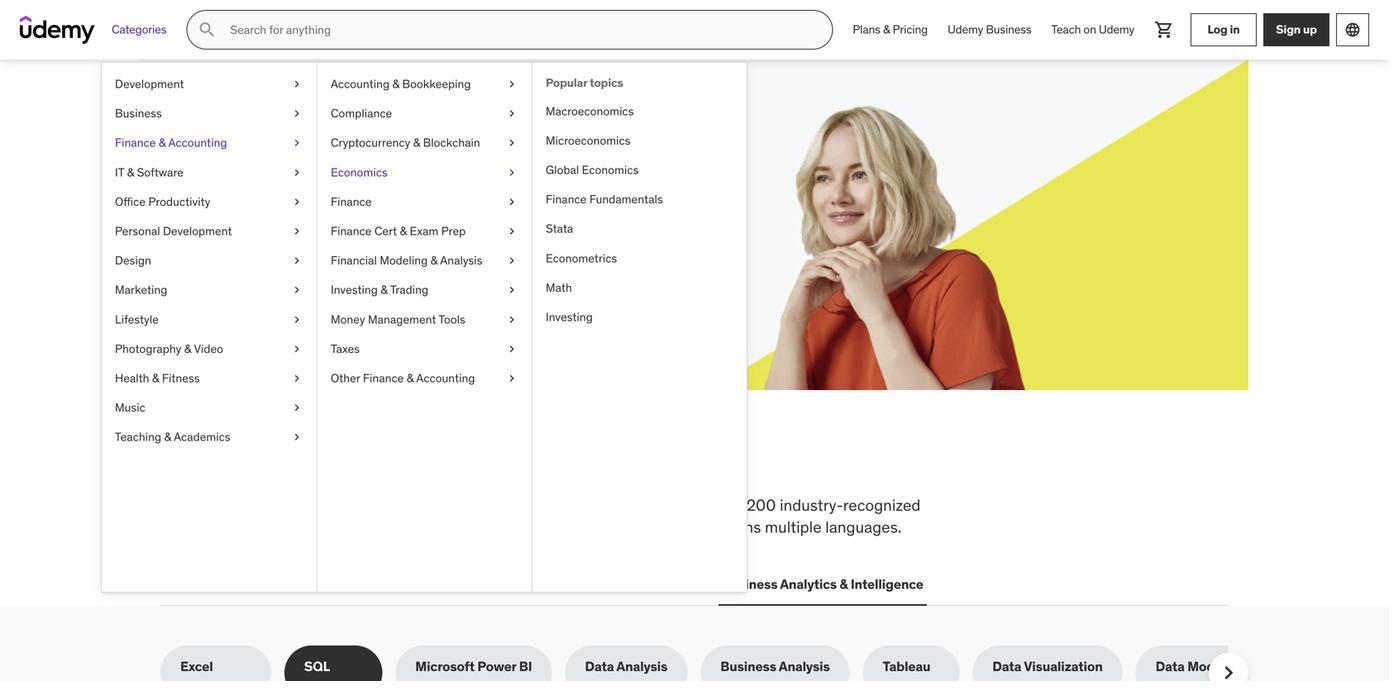 Task type: describe. For each thing, give the bounding box(es) containing it.
xsmall image for it & software
[[290, 164, 303, 181]]

development for web
[[195, 576, 277, 593]]

financial modeling & analysis link
[[317, 246, 532, 275]]

all
[[160, 441, 209, 484]]

place
[[624, 441, 711, 484]]

sign
[[1276, 22, 1301, 37]]

it for it & software
[[115, 165, 124, 180]]

up
[[1303, 22, 1317, 37]]

xsmall image for health & fitness
[[290, 370, 303, 387]]

& down taxes link
[[407, 371, 414, 386]]

including
[[528, 495, 592, 515]]

health & fitness link
[[102, 364, 317, 393]]

prep
[[441, 224, 466, 239]]

data for data science
[[503, 576, 532, 593]]

popular
[[546, 75, 587, 90]]

teach on udemy link
[[1041, 10, 1144, 50]]

finance cert & exam prep
[[331, 224, 466, 239]]

technical
[[410, 495, 474, 515]]

modeling for financial
[[380, 253, 428, 268]]

& right 'cert'
[[400, 224, 407, 239]]

languages.
[[825, 517, 902, 537]]

music
[[115, 400, 145, 415]]

log
[[1208, 22, 1227, 37]]

supports
[[342, 517, 404, 537]]

over
[[713, 495, 743, 515]]

xsmall image for development
[[290, 76, 303, 92]]

data for data analysis
[[585, 658, 614, 675]]

it & software
[[115, 165, 184, 180]]

plans & pricing link
[[843, 10, 938, 50]]

xsmall image for finance cert & exam prep
[[505, 223, 518, 239]]

web development button
[[160, 565, 280, 605]]

certifications
[[311, 576, 395, 593]]

data modeling
[[1156, 658, 1245, 675]]

finance for finance fundamentals
[[546, 192, 587, 207]]

business for business
[[115, 106, 162, 121]]

financial modeling & analysis
[[331, 253, 482, 268]]

bi
[[519, 658, 532, 675]]

data for data visualization
[[992, 658, 1021, 675]]

econometrics link
[[532, 244, 747, 273]]

trading
[[390, 282, 428, 297]]

microsoft
[[415, 658, 475, 675]]

teaching
[[115, 430, 161, 445]]

& inside button
[[840, 576, 848, 593]]

skills for your future expand your potential with a course. starting at just $12.99 through dec 15.
[[220, 131, 524, 208]]

0 vertical spatial skills
[[274, 441, 363, 484]]

xsmall image for photography & video
[[290, 341, 303, 357]]

popular topics
[[546, 75, 623, 90]]

business for business analytics & intelligence
[[722, 576, 778, 593]]

200
[[747, 495, 776, 515]]

you
[[369, 441, 429, 484]]

it for it certifications
[[297, 576, 308, 593]]

skills
[[220, 131, 294, 166]]

leadership button
[[411, 565, 486, 605]]

finance fundamentals link
[[532, 185, 747, 214]]

categories button
[[102, 10, 176, 50]]

finance link
[[317, 187, 532, 217]]

0 vertical spatial your
[[342, 131, 402, 166]]

xsmall image for money management tools
[[505, 312, 518, 328]]

xsmall image for personal development
[[290, 223, 303, 239]]

personal development link
[[102, 217, 317, 246]]

analysis for business analysis
[[779, 658, 830, 675]]

0 vertical spatial in
[[1230, 22, 1240, 37]]

cert
[[374, 224, 397, 239]]

at
[[487, 172, 499, 189]]

economics element
[[532, 63, 747, 592]]

topic filters element
[[160, 646, 1265, 681]]

covering
[[160, 495, 223, 515]]

rounded
[[442, 517, 501, 537]]

lifestyle link
[[102, 305, 317, 334]]

other finance & accounting
[[331, 371, 475, 386]]

2 vertical spatial accounting
[[416, 371, 475, 386]]

1 horizontal spatial economics
[[582, 162, 639, 177]]

prep
[[596, 495, 628, 515]]

personal
[[115, 224, 160, 239]]

$12.99
[[220, 191, 260, 208]]

xsmall image for economics
[[505, 164, 518, 181]]

finance cert & exam prep link
[[317, 217, 532, 246]]

& for academics
[[164, 430, 171, 445]]

starting
[[436, 172, 484, 189]]

industry-
[[780, 495, 843, 515]]

udemy image
[[20, 16, 95, 44]]

personal development
[[115, 224, 232, 239]]

lifestyle
[[115, 312, 159, 327]]

topics,
[[478, 495, 524, 515]]

money management tools
[[331, 312, 465, 327]]

to
[[392, 495, 407, 515]]

future
[[407, 131, 488, 166]]

xsmall image for lifestyle
[[290, 312, 303, 328]]

design link
[[102, 246, 317, 275]]

taxes
[[331, 341, 360, 356]]

& for fitness
[[152, 371, 159, 386]]

professional
[[504, 517, 590, 537]]

0 horizontal spatial analysis
[[440, 253, 482, 268]]

cryptocurrency & blockchain link
[[317, 128, 532, 158]]

topics
[[590, 75, 623, 90]]

& for trading
[[381, 282, 388, 297]]

& for software
[[127, 165, 134, 180]]

data science button
[[500, 565, 587, 605]]

2 udemy from the left
[[1099, 22, 1134, 37]]

critical
[[227, 495, 274, 515]]

choose a language image
[[1344, 21, 1361, 38]]

design
[[115, 253, 151, 268]]

xsmall image for accounting & bookkeeping
[[505, 76, 518, 92]]

business for business analysis
[[720, 658, 776, 675]]

stata link
[[532, 214, 747, 244]]



Task type: vqa. For each thing, say whether or not it's contained in the screenshot.
theory
no



Task type: locate. For each thing, give the bounding box(es) containing it.
1 horizontal spatial investing
[[546, 310, 593, 324]]

development down 'categories' dropdown button
[[115, 76, 184, 91]]

for inside skills for your future expand your potential with a course. starting at just $12.99 through dec 15.
[[299, 131, 338, 166]]

udemy right pricing
[[948, 22, 983, 37]]

data for data modeling
[[1156, 658, 1185, 675]]

modeling for data
[[1187, 658, 1245, 675]]

global economics link
[[532, 155, 747, 185]]

macroeconomics link
[[532, 97, 747, 126]]

photography
[[115, 341, 181, 356]]

xsmall image for financial modeling & analysis
[[505, 253, 518, 269]]

business inside button
[[722, 576, 778, 593]]

accounting down business link
[[168, 135, 227, 150]]

& left the video
[[184, 341, 191, 356]]

xsmall image inside design link
[[290, 253, 303, 269]]

your up through
[[268, 172, 293, 189]]

xsmall image inside the music link
[[290, 400, 303, 416]]

0 horizontal spatial investing
[[331, 282, 378, 297]]

it inside button
[[297, 576, 308, 593]]

udemy inside 'link'
[[948, 22, 983, 37]]

xsmall image inside development link
[[290, 76, 303, 92]]

& down the compliance "link"
[[413, 135, 420, 150]]

pricing
[[893, 22, 928, 37]]

your
[[342, 131, 402, 166], [268, 172, 293, 189]]

expand
[[220, 172, 264, 189]]

finance inside economics element
[[546, 192, 587, 207]]

next image
[[1215, 660, 1242, 681]]

accounting & bookkeeping
[[331, 76, 471, 91]]

xsmall image inside investing & trading link
[[505, 282, 518, 298]]

for up potential
[[299, 131, 338, 166]]

xsmall image for compliance
[[505, 105, 518, 122]]

1 udemy from the left
[[948, 22, 983, 37]]

photography & video link
[[102, 334, 317, 364]]

xsmall image for investing & trading
[[505, 282, 518, 298]]

blockchain
[[423, 135, 480, 150]]

& left trading
[[381, 282, 388, 297]]

1 vertical spatial in
[[521, 441, 553, 484]]

it & software link
[[102, 158, 317, 187]]

health & fitness
[[115, 371, 200, 386]]

data science
[[503, 576, 584, 593]]

1 horizontal spatial in
[[1230, 22, 1240, 37]]

xsmall image for marketing
[[290, 282, 303, 298]]

excel
[[180, 658, 213, 675]]

data left science
[[503, 576, 532, 593]]

0 horizontal spatial your
[[268, 172, 293, 189]]

xsmall image inside taxes link
[[505, 341, 518, 357]]

data right the bi
[[585, 658, 614, 675]]

catalog
[[286, 517, 338, 537]]

music link
[[102, 393, 317, 423]]

in right log
[[1230, 22, 1240, 37]]

it left certifications at the bottom left
[[297, 576, 308, 593]]

xsmall image for finance
[[505, 194, 518, 210]]

development inside button
[[195, 576, 277, 593]]

0 vertical spatial modeling
[[380, 253, 428, 268]]

investing for investing
[[546, 310, 593, 324]]

xsmall image for finance & accounting
[[290, 135, 303, 151]]

0 horizontal spatial economics
[[331, 165, 388, 180]]

on
[[1083, 22, 1096, 37]]

math
[[546, 280, 572, 295]]

economics up the 15.
[[331, 165, 388, 180]]

udemy business
[[948, 22, 1031, 37]]

0 horizontal spatial in
[[521, 441, 553, 484]]

development link
[[102, 69, 317, 99]]

for inside covering critical workplace skills to technical topics, including prep content for over 200 industry-recognized certifications, our catalog supports well-rounded professional development and spans multiple languages.
[[690, 495, 709, 515]]

business analysis
[[720, 658, 830, 675]]

xsmall image inside it & software link
[[290, 164, 303, 181]]

xsmall image inside office productivity link
[[290, 194, 303, 210]]

2 horizontal spatial analysis
[[779, 658, 830, 675]]

xsmall image inside lifestyle 'link'
[[290, 312, 303, 328]]

fitness
[[162, 371, 200, 386]]

spans
[[720, 517, 761, 537]]

finance up financial
[[331, 224, 372, 239]]

0 vertical spatial investing
[[331, 282, 378, 297]]

skills inside covering critical workplace skills to technical topics, including prep content for over 200 industry-recognized certifications, our catalog supports well-rounded professional development and spans multiple languages.
[[354, 495, 389, 515]]

finance
[[115, 135, 156, 150], [546, 192, 587, 207], [331, 194, 372, 209], [331, 224, 372, 239], [363, 371, 404, 386]]

xsmall image for other finance & accounting
[[505, 370, 518, 387]]

& left bookkeeping
[[392, 76, 399, 91]]

for up and
[[690, 495, 709, 515]]

marketing link
[[102, 275, 317, 305]]

& up software on the top of the page
[[159, 135, 166, 150]]

finance down with
[[331, 194, 372, 209]]

udemy right on on the right top of page
[[1099, 22, 1134, 37]]

0 vertical spatial for
[[299, 131, 338, 166]]

xsmall image inside other finance & accounting 'link'
[[505, 370, 518, 387]]

recognized
[[843, 495, 921, 515]]

xsmall image for music
[[290, 400, 303, 416]]

xsmall image inside photography & video link
[[290, 341, 303, 357]]

0 vertical spatial accounting
[[331, 76, 390, 91]]

business
[[986, 22, 1031, 37], [115, 106, 162, 121], [722, 576, 778, 593], [720, 658, 776, 675]]

0 vertical spatial it
[[115, 165, 124, 180]]

other finance & accounting link
[[317, 364, 532, 393]]

it up office
[[115, 165, 124, 180]]

development for personal
[[163, 224, 232, 239]]

xsmall image inside financial modeling & analysis link
[[505, 253, 518, 269]]

finance inside 'link'
[[363, 371, 404, 386]]

2 vertical spatial development
[[195, 576, 277, 593]]

0 horizontal spatial for
[[299, 131, 338, 166]]

data left "visualization"
[[992, 658, 1021, 675]]

xsmall image for business
[[290, 105, 303, 122]]

finance & accounting link
[[102, 128, 317, 158]]

0 vertical spatial development
[[115, 76, 184, 91]]

stata
[[546, 221, 573, 236]]

0 horizontal spatial it
[[115, 165, 124, 180]]

1 vertical spatial it
[[297, 576, 308, 593]]

marketing
[[115, 282, 167, 297]]

xsmall image inside personal development link
[[290, 223, 303, 239]]

modeling inside topic filters 'element'
[[1187, 658, 1245, 675]]

development down office productivity link
[[163, 224, 232, 239]]

1 vertical spatial accounting
[[168, 135, 227, 150]]

finance right other
[[363, 371, 404, 386]]

& for blockchain
[[413, 135, 420, 150]]

business inside 'link'
[[986, 22, 1031, 37]]

1 horizontal spatial accounting
[[331, 76, 390, 91]]

xsmall image inside economics link
[[505, 164, 518, 181]]

investing for investing & trading
[[331, 282, 378, 297]]

xsmall image inside accounting & bookkeeping 'link'
[[505, 76, 518, 92]]

& for video
[[184, 341, 191, 356]]

tools
[[439, 312, 465, 327]]

1 vertical spatial your
[[268, 172, 293, 189]]

global
[[546, 162, 579, 177]]

investing down financial
[[331, 282, 378, 297]]

xsmall image inside health & fitness link
[[290, 370, 303, 387]]

analysis for data analysis
[[616, 658, 667, 675]]

1 vertical spatial skills
[[354, 495, 389, 515]]

plans & pricing
[[853, 22, 928, 37]]

communication
[[604, 576, 702, 593]]

1 vertical spatial investing
[[546, 310, 593, 324]]

need
[[435, 441, 514, 484]]

just
[[502, 172, 524, 189]]

finance down global
[[546, 192, 587, 207]]

content
[[632, 495, 686, 515]]

shopping cart with 0 items image
[[1154, 20, 1174, 40]]

teach on udemy
[[1051, 22, 1134, 37]]

& up office
[[127, 165, 134, 180]]

xsmall image for taxes
[[505, 341, 518, 357]]

business inside topic filters 'element'
[[720, 658, 776, 675]]

cryptocurrency & blockchain
[[331, 135, 480, 150]]

a
[[380, 172, 387, 189]]

0 horizontal spatial accounting
[[168, 135, 227, 150]]

xsmall image inside finance link
[[505, 194, 518, 210]]

health
[[115, 371, 149, 386]]

web development
[[164, 576, 277, 593]]

exam
[[410, 224, 438, 239]]

Search for anything text field
[[227, 16, 812, 44]]

investing link
[[532, 303, 747, 332]]

it certifications
[[297, 576, 395, 593]]

software
[[137, 165, 184, 180]]

& for pricing
[[883, 22, 890, 37]]

office
[[115, 194, 146, 209]]

data analysis
[[585, 658, 667, 675]]

visualization
[[1024, 658, 1103, 675]]

& for accounting
[[159, 135, 166, 150]]

macroeconomics
[[546, 104, 634, 118]]

xsmall image inside finance & accounting link
[[290, 135, 303, 151]]

xsmall image inside cryptocurrency & blockchain link
[[505, 135, 518, 151]]

xsmall image inside marketing "link"
[[290, 282, 303, 298]]

finance up it & software
[[115, 135, 156, 150]]

sign up
[[1276, 22, 1317, 37]]

power
[[477, 658, 516, 675]]

data left the next image at right
[[1156, 658, 1185, 675]]

1 horizontal spatial it
[[297, 576, 308, 593]]

potential
[[296, 172, 348, 189]]

xsmall image inside teaching & academics "link"
[[290, 429, 303, 445]]

xsmall image for teaching & academics
[[290, 429, 303, 445]]

xsmall image inside money management tools link
[[505, 312, 518, 328]]

udemy business link
[[938, 10, 1041, 50]]

1 horizontal spatial for
[[690, 495, 709, 515]]

video
[[194, 341, 223, 356]]

1 horizontal spatial udemy
[[1099, 22, 1134, 37]]

economics up finance fundamentals
[[582, 162, 639, 177]]

tableau
[[883, 658, 931, 675]]

accounting & bookkeeping link
[[317, 69, 532, 99]]

global economics
[[546, 162, 639, 177]]

microsoft power bi
[[415, 658, 532, 675]]

in
[[1230, 22, 1240, 37], [521, 441, 553, 484]]

xsmall image
[[290, 76, 303, 92], [290, 105, 303, 122], [290, 135, 303, 151], [505, 164, 518, 181], [290, 194, 303, 210], [505, 223, 518, 239], [290, 253, 303, 269], [290, 282, 303, 298], [505, 282, 518, 298], [290, 312, 303, 328], [290, 341, 303, 357], [505, 341, 518, 357], [290, 370, 303, 387], [505, 370, 518, 387]]

1 vertical spatial development
[[163, 224, 232, 239]]

sql
[[304, 658, 330, 675]]

productivity
[[148, 194, 210, 209]]

it certifications button
[[294, 565, 398, 605]]

finance for finance & accounting
[[115, 135, 156, 150]]

1 horizontal spatial analysis
[[616, 658, 667, 675]]

cryptocurrency
[[331, 135, 410, 150]]

skills up supports
[[354, 495, 389, 515]]

& right teaching
[[164, 430, 171, 445]]

course.
[[390, 172, 433, 189]]

investing down math
[[546, 310, 593, 324]]

data
[[503, 576, 532, 593], [585, 658, 614, 675], [992, 658, 1021, 675], [1156, 658, 1185, 675]]

xsmall image for cryptocurrency & blockchain
[[505, 135, 518, 151]]

leadership
[[415, 576, 483, 593]]

development right web at left bottom
[[195, 576, 277, 593]]

skills up workplace
[[274, 441, 363, 484]]

it
[[115, 165, 124, 180], [297, 576, 308, 593]]

1 vertical spatial modeling
[[1187, 658, 1245, 675]]

modeling inside financial modeling & analysis link
[[380, 253, 428, 268]]

accounting down taxes link
[[416, 371, 475, 386]]

accounting up compliance
[[331, 76, 390, 91]]

web
[[164, 576, 192, 593]]

photography & video
[[115, 341, 223, 356]]

modeling
[[380, 253, 428, 268], [1187, 658, 1245, 675]]

teach
[[1051, 22, 1081, 37]]

your up with
[[342, 131, 402, 166]]

communication button
[[600, 565, 705, 605]]

xsmall image inside finance cert & exam prep link
[[505, 223, 518, 239]]

& inside "link"
[[164, 430, 171, 445]]

& right health
[[152, 371, 159, 386]]

xsmall image inside business link
[[290, 105, 303, 122]]

one
[[559, 441, 618, 484]]

xsmall image for office productivity
[[290, 194, 303, 210]]

econometrics
[[546, 251, 617, 266]]

& right plans
[[883, 22, 890, 37]]

data inside button
[[503, 576, 532, 593]]

1 horizontal spatial modeling
[[1187, 658, 1245, 675]]

taxes link
[[317, 334, 532, 364]]

xsmall image
[[505, 76, 518, 92], [505, 105, 518, 122], [505, 135, 518, 151], [290, 164, 303, 181], [505, 194, 518, 210], [290, 223, 303, 239], [505, 253, 518, 269], [505, 312, 518, 328], [290, 400, 303, 416], [290, 429, 303, 445]]

0 horizontal spatial udemy
[[948, 22, 983, 37]]

investing inside economics element
[[546, 310, 593, 324]]

0 horizontal spatial modeling
[[380, 253, 428, 268]]

business analytics & intelligence
[[722, 576, 923, 593]]

1 vertical spatial for
[[690, 495, 709, 515]]

udemy
[[948, 22, 983, 37], [1099, 22, 1134, 37]]

& right analytics
[[840, 576, 848, 593]]

xsmall image for design
[[290, 253, 303, 269]]

&
[[883, 22, 890, 37], [392, 76, 399, 91], [159, 135, 166, 150], [413, 135, 420, 150], [127, 165, 134, 180], [400, 224, 407, 239], [430, 253, 438, 268], [381, 282, 388, 297], [184, 341, 191, 356], [152, 371, 159, 386], [407, 371, 414, 386], [164, 430, 171, 445], [840, 576, 848, 593]]

2 horizontal spatial accounting
[[416, 371, 475, 386]]

finance for finance cert & exam prep
[[331, 224, 372, 239]]

academics
[[174, 430, 230, 445]]

& down finance cert & exam prep link
[[430, 253, 438, 268]]

& for bookkeeping
[[392, 76, 399, 91]]

through
[[263, 191, 310, 208]]

1 horizontal spatial your
[[342, 131, 402, 166]]

submit search image
[[197, 20, 217, 40]]

in up including
[[521, 441, 553, 484]]

xsmall image inside the compliance "link"
[[505, 105, 518, 122]]



